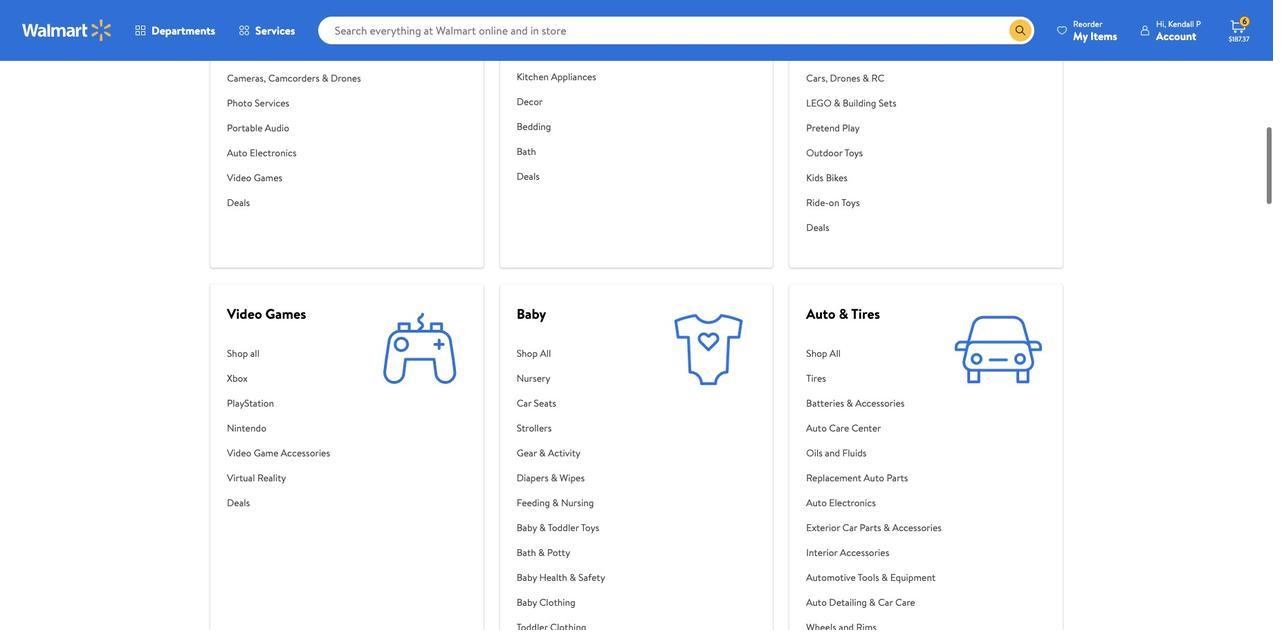 Task type: vqa. For each thing, say whether or not it's contained in the screenshot.
the top gifts
no



Task type: locate. For each thing, give the bounding box(es) containing it.
outdoor toys
[[807, 146, 863, 160]]

2 video from the top
[[227, 305, 262, 323]]

1 baby from the top
[[517, 305, 546, 323]]

all
[[540, 347, 551, 361], [830, 347, 841, 361]]

1 vertical spatial appliances
[[551, 70, 596, 84]]

xbox
[[227, 372, 248, 386]]

0 vertical spatial electronics
[[250, 146, 297, 160]]

video games for first video games link from the top
[[227, 171, 283, 185]]

baby inside baby clothing link
[[517, 596, 537, 610]]

3 baby from the top
[[517, 571, 537, 585]]

games for first video games link from the top
[[254, 171, 283, 185]]

drones down collectibles link
[[830, 71, 861, 85]]

1 vertical spatial services
[[255, 96, 290, 110]]

1 drones from the left
[[331, 71, 361, 85]]

auto electronics link up exterior car parts & accessories
[[807, 491, 942, 516]]

diapers & wipes link
[[517, 466, 605, 491]]

2 shop all from the left
[[807, 347, 841, 361]]

0 vertical spatial appliances
[[517, 45, 562, 59]]

1 vertical spatial electronics
[[829, 496, 876, 510]]

batteries & accessories
[[807, 397, 905, 410]]

games up shop all link
[[265, 305, 306, 323]]

outdoor
[[807, 146, 843, 160]]

baby for baby health & safety
[[517, 571, 537, 585]]

accessories inside exterior car parts & accessories link
[[893, 521, 942, 535]]

2 horizontal spatial car
[[878, 596, 893, 610]]

virtual
[[227, 471, 255, 485]]

electronics down replacement auto parts
[[829, 496, 876, 510]]

electronics
[[250, 146, 297, 160], [829, 496, 876, 510]]

baby link
[[517, 305, 546, 323]]

1 horizontal spatial shop
[[517, 347, 538, 361]]

ride-
[[807, 196, 829, 210]]

collectibles link
[[807, 41, 897, 66]]

1 horizontal spatial auto electronics
[[807, 496, 876, 510]]

virtual reality link
[[227, 466, 330, 491]]

1 all from the left
[[540, 347, 551, 361]]

sets
[[879, 96, 897, 110]]

appliances link
[[517, 39, 660, 64]]

camcorders
[[268, 71, 320, 85]]

0 horizontal spatial parts
[[860, 521, 882, 535]]

0 horizontal spatial auto electronics link
[[227, 140, 361, 165]]

baby for baby clothing
[[517, 596, 537, 610]]

games inside video games link
[[254, 171, 283, 185]]

tires
[[851, 305, 880, 323], [807, 372, 826, 386]]

video games up all
[[227, 305, 306, 323]]

2 drones from the left
[[830, 71, 861, 85]]

parts down oils and fluids link
[[887, 471, 908, 485]]

shop up nursery
[[517, 347, 538, 361]]

kendall
[[1169, 18, 1195, 29]]

cell phones
[[227, 21, 276, 35]]

$187.37
[[1229, 34, 1250, 44]]

baby health & safety
[[517, 571, 605, 585]]

toys right 'on'
[[842, 196, 860, 210]]

0 horizontal spatial care
[[829, 421, 849, 435]]

services up tech
[[255, 23, 295, 38]]

1 horizontal spatial all
[[830, 347, 841, 361]]

car
[[517, 397, 532, 410], [843, 521, 858, 535], [878, 596, 893, 610]]

0 vertical spatial games
[[254, 171, 283, 185]]

1 vertical spatial car
[[843, 521, 858, 535]]

0 vertical spatial bath
[[517, 145, 536, 158]]

shop all for auto & tires
[[807, 347, 841, 361]]

baby left clothing
[[517, 596, 537, 610]]

appliances down luggage in the left top of the page
[[517, 45, 562, 59]]

4 baby from the top
[[517, 596, 537, 610]]

collectibles
[[807, 46, 856, 60]]

bath left the potty on the bottom left of the page
[[517, 546, 536, 560]]

baby
[[517, 305, 546, 323], [517, 521, 537, 535], [517, 571, 537, 585], [517, 596, 537, 610]]

0 vertical spatial tires
[[851, 305, 880, 323]]

virtual reality
[[227, 471, 286, 485]]

shop all link for baby
[[517, 341, 605, 366]]

1 video games link from the top
[[227, 165, 361, 190]]

feeding
[[517, 496, 550, 510]]

1 horizontal spatial shop all
[[807, 347, 841, 361]]

shop down auto & tires link
[[807, 347, 828, 361]]

1 vertical spatial video games
[[227, 305, 306, 323]]

kids bikes link
[[807, 165, 897, 190]]

video down portable
[[227, 171, 251, 185]]

equipment
[[891, 571, 936, 585]]

1 vertical spatial video
[[227, 305, 262, 323]]

Walmart Site-Wide search field
[[318, 17, 1035, 44]]

1 shop all from the left
[[517, 347, 551, 361]]

hi, kendall p account
[[1156, 18, 1201, 43]]

2 baby from the top
[[517, 521, 537, 535]]

cameras, camcorders & drones link
[[227, 66, 361, 91]]

auto care center link
[[807, 416, 942, 441]]

bath & potty
[[517, 546, 570, 560]]

2 bath from the top
[[517, 546, 536, 560]]

tools
[[858, 571, 879, 585]]

1 vertical spatial games
[[265, 305, 306, 323]]

3 shop from the left
[[807, 347, 828, 361]]

1 horizontal spatial electronics
[[829, 496, 876, 510]]

baby & toddler toys
[[517, 521, 599, 535]]

nursing
[[561, 496, 594, 510]]

auto for auto & tires link
[[807, 305, 836, 323]]

bath for bath
[[517, 145, 536, 158]]

health
[[539, 571, 567, 585]]

1 horizontal spatial parts
[[887, 471, 908, 485]]

auto for auto care center link
[[807, 421, 827, 435]]

services inside 'link'
[[255, 96, 290, 110]]

care
[[829, 421, 849, 435], [896, 596, 916, 610]]

toys right toddler
[[581, 521, 599, 535]]

services
[[255, 23, 295, 38], [255, 96, 290, 110]]

search icon image
[[1015, 25, 1026, 36]]

auto electronics down "replacement"
[[807, 496, 876, 510]]

all up nursery
[[540, 347, 551, 361]]

games
[[254, 171, 283, 185], [265, 305, 306, 323]]

baby left health
[[517, 571, 537, 585]]

0 horizontal spatial drones
[[331, 71, 361, 85]]

0 horizontal spatial tires
[[807, 372, 826, 386]]

baby for baby & toddler toys
[[517, 521, 537, 535]]

toys down pretend play link
[[845, 146, 863, 160]]

auto detailing & car care
[[807, 596, 916, 610]]

video games link up all
[[227, 305, 306, 323]]

tires up batteries
[[807, 372, 826, 386]]

2 shop from the left
[[517, 347, 538, 361]]

0 horizontal spatial electronics
[[250, 146, 297, 160]]

video games link
[[227, 165, 361, 190], [227, 305, 306, 323]]

shop all
[[517, 347, 551, 361], [807, 347, 841, 361]]

tires up tires link
[[851, 305, 880, 323]]

my
[[1073, 28, 1088, 43]]

audio
[[265, 121, 289, 135]]

car left the seats
[[517, 397, 532, 410]]

0 horizontal spatial auto electronics
[[227, 146, 297, 160]]

bath
[[517, 145, 536, 158], [517, 546, 536, 560]]

shop all link up batteries & accessories link
[[807, 341, 942, 366]]

deals
[[517, 170, 540, 183], [227, 196, 250, 210], [807, 221, 830, 235], [227, 496, 250, 510]]

gear & activity
[[517, 446, 581, 460]]

0 horizontal spatial shop all link
[[517, 341, 605, 366]]

phones
[[246, 21, 276, 35]]

accessories up auto care center link
[[856, 397, 905, 410]]

1 vertical spatial parts
[[860, 521, 882, 535]]

accessories up the tools
[[840, 546, 890, 560]]

travel
[[563, 20, 587, 34]]

0 vertical spatial video games link
[[227, 165, 361, 190]]

3 video from the top
[[227, 446, 251, 460]]

video games down portable audio
[[227, 171, 283, 185]]

wearable
[[227, 46, 266, 60]]

baby down feeding at the bottom
[[517, 521, 537, 535]]

auto electronics link down audio
[[227, 140, 361, 165]]

1 horizontal spatial drones
[[830, 71, 861, 85]]

reorder
[[1073, 18, 1103, 29]]

0 horizontal spatial car
[[517, 397, 532, 410]]

reorder my items
[[1073, 18, 1118, 43]]

shop for video games
[[227, 347, 248, 361]]

auto electronics for games
[[227, 146, 297, 160]]

1 vertical spatial bath
[[517, 546, 536, 560]]

1 horizontal spatial car
[[843, 521, 858, 535]]

1 video games from the top
[[227, 171, 283, 185]]

hi,
[[1156, 18, 1167, 29]]

all
[[250, 347, 260, 361]]

accessories down nintendo link
[[281, 446, 330, 460]]

video game accessories link
[[227, 441, 330, 466]]

shop all up nursery
[[517, 347, 551, 361]]

1 vertical spatial auto electronics link
[[807, 491, 942, 516]]

video for video game accessories link
[[227, 446, 251, 460]]

kids
[[807, 171, 824, 185]]

auto inside auto care center link
[[807, 421, 827, 435]]

bedding link
[[517, 114, 660, 139]]

appliances down appliances link
[[551, 70, 596, 84]]

all down auto & tires link
[[830, 347, 841, 361]]

1 shop all link from the left
[[517, 341, 605, 366]]

nintendo
[[227, 421, 266, 435]]

services up audio
[[255, 96, 290, 110]]

0 vertical spatial video games
[[227, 171, 283, 185]]

0 vertical spatial toys
[[845, 146, 863, 160]]

electronics down audio
[[250, 146, 297, 160]]

1 vertical spatial toys
[[842, 196, 860, 210]]

account
[[1156, 28, 1197, 43]]

0 vertical spatial services
[[255, 23, 295, 38]]

2 video games from the top
[[227, 305, 306, 323]]

appliances
[[517, 45, 562, 59], [551, 70, 596, 84]]

1 shop from the left
[[227, 347, 248, 361]]

shop all down auto & tires link
[[807, 347, 841, 361]]

playstation link
[[227, 391, 330, 416]]

games down audio
[[254, 171, 283, 185]]

1 video from the top
[[227, 171, 251, 185]]

ride-on toys link
[[807, 190, 897, 215]]

0 vertical spatial video
[[227, 171, 251, 185]]

baby inside baby & toddler toys link
[[517, 521, 537, 535]]

0 horizontal spatial shop all
[[517, 347, 551, 361]]

video up virtual
[[227, 446, 251, 460]]

1 horizontal spatial auto electronics link
[[807, 491, 942, 516]]

1 bath from the top
[[517, 145, 536, 158]]

0 vertical spatial parts
[[887, 471, 908, 485]]

potty
[[547, 546, 570, 560]]

bath & potty link
[[517, 541, 605, 565]]

auto
[[227, 146, 248, 160], [807, 305, 836, 323], [807, 421, 827, 435], [864, 471, 885, 485], [807, 496, 827, 510], [807, 596, 827, 610]]

1 horizontal spatial care
[[896, 596, 916, 610]]

2 horizontal spatial shop
[[807, 347, 828, 361]]

bath down bedding
[[517, 145, 536, 158]]

auto inside 'auto detailing & car care' link
[[807, 596, 827, 610]]

1 vertical spatial care
[[896, 596, 916, 610]]

0 vertical spatial car
[[517, 397, 532, 410]]

auto electronics link for audio
[[227, 140, 361, 165]]

accessories up interior accessories link
[[893, 521, 942, 535]]

bath for bath & potty
[[517, 546, 536, 560]]

0 vertical spatial auto electronics
[[227, 146, 297, 160]]

0 vertical spatial care
[[829, 421, 849, 435]]

0 horizontal spatial shop
[[227, 347, 248, 361]]

video games link down portable audio link
[[227, 165, 361, 190]]

video for first video games link from the top
[[227, 171, 251, 185]]

toddler
[[548, 521, 579, 535]]

0 horizontal spatial all
[[540, 347, 551, 361]]

luggage & travel link
[[517, 15, 660, 39]]

auto electronics link
[[227, 140, 361, 165], [807, 491, 942, 516]]

1 horizontal spatial shop all link
[[807, 341, 942, 366]]

2 shop all link from the left
[[807, 341, 942, 366]]

diapers
[[517, 471, 549, 485]]

1 horizontal spatial tires
[[851, 305, 880, 323]]

Search search field
[[318, 17, 1035, 44]]

baby inside 'baby health & safety' link
[[517, 571, 537, 585]]

video up shop all
[[227, 305, 262, 323]]

car up interior accessories
[[843, 521, 858, 535]]

care up 'oils and fluids'
[[829, 421, 849, 435]]

gear
[[517, 446, 537, 460]]

parts up interior accessories link
[[860, 521, 882, 535]]

auto electronics down portable audio
[[227, 146, 297, 160]]

auto & tires
[[807, 305, 880, 323]]

auto inside replacement auto parts link
[[864, 471, 885, 485]]

activity
[[548, 446, 581, 460]]

1 vertical spatial video games link
[[227, 305, 306, 323]]

xbox link
[[227, 366, 330, 391]]

shop left all
[[227, 347, 248, 361]]

care down equipment
[[896, 596, 916, 610]]

2 all from the left
[[830, 347, 841, 361]]

baby up nursery
[[517, 305, 546, 323]]

shop all link up nursery
[[517, 341, 605, 366]]

car down "automotive tools & equipment" link
[[878, 596, 893, 610]]

0 vertical spatial auto electronics link
[[227, 140, 361, 165]]

shop for auto & tires
[[807, 347, 828, 361]]

2 vertical spatial car
[[878, 596, 893, 610]]

drones right camcorders
[[331, 71, 361, 85]]

bath link
[[517, 139, 660, 164]]

2 vertical spatial video
[[227, 446, 251, 460]]

1 vertical spatial auto electronics
[[807, 496, 876, 510]]



Task type: describe. For each thing, give the bounding box(es) containing it.
kitchen
[[517, 70, 549, 84]]

accessories inside batteries & accessories link
[[856, 397, 905, 410]]

car inside exterior car parts & accessories link
[[843, 521, 858, 535]]

exterior car parts & accessories
[[807, 521, 942, 535]]

auto for the auto electronics link associated with audio
[[227, 146, 248, 160]]

games for 1st video games link from the bottom
[[265, 305, 306, 323]]

feeding & nursing link
[[517, 491, 605, 516]]

portable audio
[[227, 121, 289, 135]]

car inside car seats link
[[517, 397, 532, 410]]

accessories inside interior accessories link
[[840, 546, 890, 560]]

services button
[[227, 14, 307, 47]]

parts for auto
[[887, 471, 908, 485]]

shop all link for auto & tires
[[807, 341, 942, 366]]

luggage
[[517, 20, 552, 34]]

interior accessories
[[807, 546, 890, 560]]

appliances inside appliances link
[[517, 45, 562, 59]]

detailing
[[829, 596, 867, 610]]

pretend play
[[807, 121, 860, 135]]

video games for 1st video games link from the bottom
[[227, 305, 306, 323]]

auto for 'auto detailing & car care' link
[[807, 596, 827, 610]]

1 vertical spatial tires
[[807, 372, 826, 386]]

baby for baby
[[517, 305, 546, 323]]

oils and fluids
[[807, 446, 867, 460]]

shop all for baby
[[517, 347, 551, 361]]

clothing
[[539, 596, 576, 610]]

p
[[1197, 18, 1201, 29]]

oils
[[807, 446, 823, 460]]

auto care center
[[807, 421, 881, 435]]

portable
[[227, 121, 263, 135]]

parts for car
[[860, 521, 882, 535]]

shop for baby
[[517, 347, 538, 361]]

shop all link
[[227, 341, 330, 366]]

electronics for games
[[250, 146, 297, 160]]

appliances inside kitchen appliances link
[[551, 70, 596, 84]]

6 $187.37
[[1229, 15, 1250, 44]]

portable audio link
[[227, 116, 361, 140]]

pretend
[[807, 121, 840, 135]]

walmart image
[[22, 19, 112, 42]]

services inside dropdown button
[[255, 23, 295, 38]]

accessories inside video game accessories link
[[281, 446, 330, 460]]

auto detailing & car care link
[[807, 590, 942, 615]]

wearable tech link
[[227, 41, 361, 66]]

drones inside cars, drones & rc link
[[830, 71, 861, 85]]

center
[[852, 421, 881, 435]]

decor
[[517, 95, 543, 109]]

auto electronics link for auto
[[807, 491, 942, 516]]

ride-on toys
[[807, 196, 860, 210]]

all for auto & tires
[[830, 347, 841, 361]]

strollers link
[[517, 416, 605, 441]]

pretend play link
[[807, 116, 897, 140]]

replacement
[[807, 471, 862, 485]]

car inside 'auto detailing & car care' link
[[878, 596, 893, 610]]

video for 1st video games link from the bottom
[[227, 305, 262, 323]]

building
[[843, 96, 877, 110]]

automotive tools & equipment
[[807, 571, 936, 585]]

2 video games link from the top
[[227, 305, 306, 323]]

interior accessories link
[[807, 541, 942, 565]]

exterior car parts & accessories link
[[807, 516, 942, 541]]

playstation
[[227, 397, 274, 410]]

cars, drones & rc link
[[807, 66, 897, 91]]

car seats link
[[517, 391, 605, 416]]

automotive tools & equipment link
[[807, 565, 942, 590]]

batteries & accessories link
[[807, 391, 942, 416]]

electronics for car
[[829, 496, 876, 510]]

departments
[[152, 23, 215, 38]]

6
[[1243, 15, 1247, 27]]

baby clothing
[[517, 596, 576, 610]]

baby & toddler toys link
[[517, 516, 605, 541]]

cars,
[[807, 71, 828, 85]]

auto for the auto electronics link for auto
[[807, 496, 827, 510]]

strollers
[[517, 421, 552, 435]]

replacement auto parts link
[[807, 466, 942, 491]]

cameras,
[[227, 71, 266, 85]]

baby health & safety link
[[517, 565, 605, 590]]

diapers & wipes
[[517, 471, 585, 485]]

replacement auto parts
[[807, 471, 908, 485]]

safety
[[579, 571, 605, 585]]

outdoor toys link
[[807, 140, 897, 165]]

photo services link
[[227, 91, 361, 116]]

decor link
[[517, 89, 660, 114]]

drones inside cameras, camcorders & drones link
[[331, 71, 361, 85]]

cell phones link
[[227, 16, 361, 41]]

wearable tech
[[227, 46, 287, 60]]

2 vertical spatial toys
[[581, 521, 599, 535]]

auto & tires link
[[807, 305, 880, 323]]

lego & building sets link
[[807, 91, 897, 116]]

photo services
[[227, 96, 290, 110]]

bikes
[[826, 171, 848, 185]]

all for baby
[[540, 347, 551, 361]]

lego
[[807, 96, 832, 110]]

auto electronics for car
[[807, 496, 876, 510]]

nintendo link
[[227, 416, 330, 441]]

automotive
[[807, 571, 856, 585]]

game
[[254, 446, 279, 460]]

nursery link
[[517, 366, 605, 391]]

and
[[825, 446, 840, 460]]

oils and fluids link
[[807, 441, 942, 466]]

seats
[[534, 397, 556, 410]]

departments button
[[123, 14, 227, 47]]



